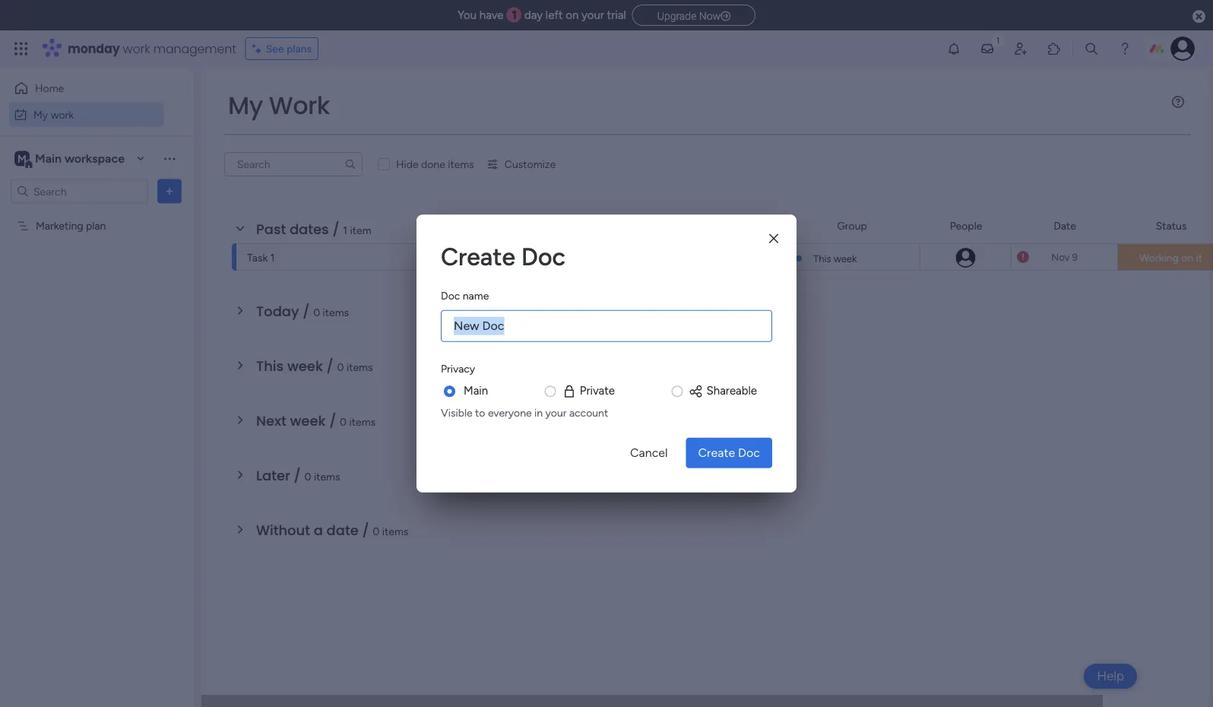 Task type: locate. For each thing, give the bounding box(es) containing it.
2 vertical spatial doc
[[738, 446, 760, 460]]

items up the next week / 0 items
[[347, 360, 373, 373]]

week for next week /
[[290, 411, 326, 430]]

privacy heading
[[441, 361, 475, 376]]

0 vertical spatial this
[[813, 252, 831, 265]]

help button
[[1084, 664, 1137, 689]]

/ right today at the left
[[303, 301, 310, 321]]

week for this week /
[[287, 356, 323, 376]]

0 down the this week / 0 items at the bottom
[[340, 415, 347, 428]]

Search in workspace field
[[32, 182, 127, 200]]

1 vertical spatial create
[[698, 446, 735, 460]]

1 vertical spatial this
[[256, 356, 284, 376]]

1 inside past dates / 1 item
[[343, 224, 348, 236]]

1 horizontal spatial main
[[464, 384, 488, 398]]

0 vertical spatial your
[[582, 8, 604, 22]]

work right monday
[[123, 40, 150, 57]]

1 right task
[[270, 251, 275, 264]]

create doc inside heading
[[441, 242, 566, 272]]

0
[[313, 306, 320, 319], [337, 360, 344, 373], [340, 415, 347, 428], [304, 470, 311, 483], [373, 525, 380, 537]]

0 vertical spatial create doc
[[441, 242, 566, 272]]

0 vertical spatial on
[[566, 8, 579, 22]]

doc name heading
[[441, 288, 489, 304]]

0 right date
[[373, 525, 380, 537]]

later
[[256, 466, 290, 485]]

private button
[[562, 383, 615, 400]]

items up the this week / 0 items at the bottom
[[323, 306, 349, 319]]

customize button
[[480, 152, 562, 176]]

your left 'trial'
[[582, 8, 604, 22]]

main inside privacy element
[[464, 384, 488, 398]]

task 1
[[247, 251, 275, 264]]

work
[[269, 89, 330, 122]]

your
[[582, 8, 604, 22], [546, 406, 567, 419]]

home
[[35, 82, 64, 95]]

account
[[569, 406, 608, 419]]

1 horizontal spatial on
[[1182, 251, 1194, 264]]

items
[[448, 158, 474, 171], [323, 306, 349, 319], [347, 360, 373, 373], [349, 415, 376, 428], [314, 470, 340, 483], [382, 525, 409, 537]]

week down the group
[[834, 252, 857, 265]]

0 inside the without a date / 0 items
[[373, 525, 380, 537]]

work inside button
[[51, 108, 74, 121]]

1 horizontal spatial this
[[813, 252, 831, 265]]

privacy element
[[441, 383, 772, 419]]

trial
[[607, 8, 626, 22]]

invite members image
[[1013, 41, 1029, 56]]

main
[[35, 151, 62, 166], [464, 384, 488, 398]]

/ right date
[[362, 520, 369, 540]]

create doc down shareable
[[698, 446, 760, 460]]

create doc inside button
[[698, 446, 760, 460]]

create doc button
[[686, 438, 772, 468]]

items right the done
[[448, 158, 474, 171]]

on right left
[[566, 8, 579, 22]]

2 horizontal spatial doc
[[738, 446, 760, 460]]

1 vertical spatial work
[[51, 108, 74, 121]]

my inside button
[[33, 108, 48, 121]]

working on it
[[1140, 251, 1203, 264]]

create inside button
[[698, 446, 735, 460]]

create down shareable "button"
[[698, 446, 735, 460]]

help
[[1097, 668, 1124, 684]]

doc inside button
[[738, 446, 760, 460]]

home button
[[9, 76, 163, 100]]

week right next
[[290, 411, 326, 430]]

customize
[[505, 158, 556, 171]]

0 horizontal spatial this
[[256, 356, 284, 376]]

hide done items
[[396, 158, 474, 171]]

my down home at the top of the page
[[33, 108, 48, 121]]

task
[[247, 251, 268, 264]]

1 vertical spatial create doc
[[698, 446, 760, 460]]

this for this week
[[813, 252, 831, 265]]

week
[[834, 252, 857, 265], [287, 356, 323, 376], [290, 411, 326, 430]]

1 vertical spatial 1
[[343, 224, 348, 236]]

1
[[512, 8, 517, 22], [343, 224, 348, 236], [270, 251, 275, 264]]

dates
[[290, 219, 329, 239]]

option
[[0, 212, 194, 215]]

create doc for create doc button
[[698, 446, 760, 460]]

you
[[458, 8, 477, 22]]

next week / 0 items
[[256, 411, 376, 430]]

on left the it
[[1182, 251, 1194, 264]]

done
[[421, 158, 445, 171]]

0 horizontal spatial work
[[51, 108, 74, 121]]

1 horizontal spatial work
[[123, 40, 150, 57]]

0 horizontal spatial create
[[441, 242, 515, 272]]

your inside privacy element
[[546, 406, 567, 419]]

items right 'later'
[[314, 470, 340, 483]]

doc
[[521, 242, 566, 272], [441, 289, 460, 302], [738, 446, 760, 460]]

visible to everyone in your account
[[441, 406, 608, 419]]

items inside the next week / 0 items
[[349, 415, 376, 428]]

1 left the "day" at the left top
[[512, 8, 517, 22]]

None search field
[[224, 152, 363, 176]]

on
[[566, 8, 579, 22], [1182, 251, 1194, 264]]

0 horizontal spatial my
[[33, 108, 48, 121]]

0 right today at the left
[[313, 306, 320, 319]]

main up to
[[464, 384, 488, 398]]

main inside workspace selection element
[[35, 151, 62, 166]]

main right workspace icon
[[35, 151, 62, 166]]

1 vertical spatial doc
[[441, 289, 460, 302]]

1 vertical spatial main
[[464, 384, 488, 398]]

0 horizontal spatial 1
[[270, 251, 275, 264]]

0 horizontal spatial main
[[35, 151, 62, 166]]

create up "name"
[[441, 242, 515, 272]]

in
[[534, 406, 543, 419]]

my work
[[33, 108, 74, 121]]

0 inside the this week / 0 items
[[337, 360, 344, 373]]

marketing
[[36, 219, 83, 232]]

1 left item at the left top
[[343, 224, 348, 236]]

now
[[699, 10, 721, 22]]

items right date
[[382, 525, 409, 537]]

status
[[1156, 219, 1187, 232]]

create doc up "name"
[[441, 242, 566, 272]]

0 vertical spatial work
[[123, 40, 150, 57]]

workspace
[[65, 151, 125, 166]]

2 vertical spatial 1
[[270, 251, 275, 264]]

0 right 'later'
[[304, 470, 311, 483]]

Filter dashboard by text search field
[[224, 152, 363, 176]]

create
[[441, 242, 515, 272], [698, 446, 735, 460]]

1 vertical spatial your
[[546, 406, 567, 419]]

create doc
[[441, 242, 566, 272], [698, 446, 760, 460]]

items down the this week / 0 items at the bottom
[[349, 415, 376, 428]]

marketing plan list box
[[0, 210, 194, 444]]

my
[[228, 89, 263, 122], [33, 108, 48, 121]]

/
[[333, 219, 340, 239], [303, 301, 310, 321], [327, 356, 334, 376], [329, 411, 336, 430], [294, 466, 301, 485], [362, 520, 369, 540]]

work
[[123, 40, 150, 57], [51, 108, 74, 121]]

day
[[524, 8, 543, 22]]

today
[[256, 301, 299, 321]]

1 horizontal spatial doc
[[521, 242, 566, 272]]

date
[[327, 520, 359, 540]]

this
[[813, 252, 831, 265], [256, 356, 284, 376]]

0 vertical spatial create
[[441, 242, 515, 272]]

v2 overdue deadline image
[[1017, 250, 1029, 264]]

a
[[314, 520, 323, 540]]

select product image
[[14, 41, 29, 56]]

0 up the next week / 0 items
[[337, 360, 344, 373]]

my left work
[[228, 89, 263, 122]]

1 horizontal spatial create doc
[[698, 446, 760, 460]]

items inside the this week / 0 items
[[347, 360, 373, 373]]

create inside heading
[[441, 242, 515, 272]]

1 vertical spatial week
[[287, 356, 323, 376]]

1 horizontal spatial 1
[[343, 224, 348, 236]]

week down the today / 0 items
[[287, 356, 323, 376]]

work down home at the top of the page
[[51, 108, 74, 121]]

inbox image
[[980, 41, 995, 56]]

0 vertical spatial main
[[35, 151, 62, 166]]

/ right 'later'
[[294, 466, 301, 485]]

1 horizontal spatial my
[[228, 89, 263, 122]]

it
[[1196, 251, 1203, 264]]

0 vertical spatial week
[[834, 252, 857, 265]]

1 horizontal spatial create
[[698, 446, 735, 460]]

dapulse rightstroke image
[[721, 10, 731, 22]]

upgrade now
[[657, 10, 721, 22]]

0 inside the next week / 0 items
[[340, 415, 347, 428]]

private
[[580, 384, 615, 398]]

0 inside the today / 0 items
[[313, 306, 320, 319]]

plans
[[287, 42, 312, 55]]

1 vertical spatial on
[[1182, 251, 1194, 264]]

0 vertical spatial 1
[[512, 8, 517, 22]]

your right the in
[[546, 406, 567, 419]]

0 horizontal spatial create doc
[[441, 242, 566, 272]]

0 horizontal spatial your
[[546, 406, 567, 419]]

without
[[256, 520, 310, 540]]

2 vertical spatial week
[[290, 411, 326, 430]]

hide
[[396, 158, 419, 171]]

create for create doc heading
[[441, 242, 515, 272]]

management
[[153, 40, 236, 57]]

main for main
[[464, 384, 488, 398]]

see plans
[[266, 42, 312, 55]]

0 vertical spatial doc
[[521, 242, 566, 272]]

0 horizontal spatial on
[[566, 8, 579, 22]]



Task type: describe. For each thing, give the bounding box(es) containing it.
cancel
[[630, 446, 668, 460]]

m
[[18, 152, 27, 165]]

create doc heading
[[441, 239, 772, 275]]

nov
[[1051, 251, 1070, 263]]

next
[[256, 411, 286, 430]]

search image
[[344, 158, 357, 170]]

workspace image
[[14, 150, 30, 167]]

search everything image
[[1084, 41, 1099, 56]]

left
[[546, 8, 563, 22]]

monday
[[68, 40, 120, 57]]

everyone
[[488, 406, 532, 419]]

shareable button
[[688, 383, 757, 400]]

see plans button
[[245, 37, 319, 60]]

people
[[950, 219, 982, 232]]

working
[[1140, 251, 1179, 264]]

help image
[[1118, 41, 1133, 56]]

past
[[256, 219, 286, 239]]

items inside later / 0 items
[[314, 470, 340, 483]]

privacy
[[441, 362, 475, 375]]

doc name
[[441, 289, 489, 302]]

monday work management
[[68, 40, 236, 57]]

doc for create doc heading
[[521, 242, 566, 272]]

9
[[1072, 251, 1078, 263]]

today / 0 items
[[256, 301, 349, 321]]

have
[[480, 8, 504, 22]]

without a date / 0 items
[[256, 520, 409, 540]]

main button
[[464, 383, 488, 400]]

to
[[475, 406, 485, 419]]

cancel button
[[618, 438, 680, 468]]

this week / 0 items
[[256, 356, 373, 376]]

apps image
[[1047, 41, 1062, 56]]

this for this week / 0 items
[[256, 356, 284, 376]]

upgrade
[[657, 10, 697, 22]]

later / 0 items
[[256, 466, 340, 485]]

main for main workspace
[[35, 151, 62, 166]]

close image
[[769, 233, 778, 244]]

2 horizontal spatial 1
[[512, 8, 517, 22]]

name
[[463, 289, 489, 302]]

my work
[[228, 89, 330, 122]]

/ down the this week / 0 items at the bottom
[[329, 411, 336, 430]]

workspace selection element
[[14, 149, 127, 169]]

1 image
[[991, 31, 1005, 48]]

/ left item at the left top
[[333, 219, 340, 239]]

items inside the today / 0 items
[[323, 306, 349, 319]]

items inside the without a date / 0 items
[[382, 525, 409, 537]]

create doc for create doc heading
[[441, 242, 566, 272]]

1 horizontal spatial your
[[582, 8, 604, 22]]

kendall parks image
[[1171, 36, 1195, 61]]

my work button
[[9, 102, 163, 127]]

dapulse close image
[[1193, 9, 1206, 24]]

my for my work
[[33, 108, 48, 121]]

date
[[1054, 219, 1076, 232]]

notifications image
[[946, 41, 962, 56]]

Doc name field
[[441, 310, 772, 342]]

you have 1 day left on your trial
[[458, 8, 626, 22]]

visible
[[441, 406, 473, 419]]

item
[[350, 224, 371, 236]]

my for my work
[[228, 89, 263, 122]]

group
[[837, 219, 867, 232]]

see
[[266, 42, 284, 55]]

past dates / 1 item
[[256, 219, 371, 239]]

work for monday
[[123, 40, 150, 57]]

create for create doc button
[[698, 446, 735, 460]]

plan
[[86, 219, 106, 232]]

this week
[[813, 252, 857, 265]]

doc for create doc button
[[738, 446, 760, 460]]

marketing plan
[[36, 219, 106, 232]]

nov 9
[[1051, 251, 1078, 263]]

0 horizontal spatial doc
[[441, 289, 460, 302]]

main workspace
[[35, 151, 125, 166]]

shareable
[[707, 384, 757, 398]]

/ up the next week / 0 items
[[327, 356, 334, 376]]

work for my
[[51, 108, 74, 121]]

0 inside later / 0 items
[[304, 470, 311, 483]]

upgrade now link
[[632, 4, 756, 26]]



Task type: vqa. For each thing, say whether or not it's contained in the screenshot.
1 'icon'
yes



